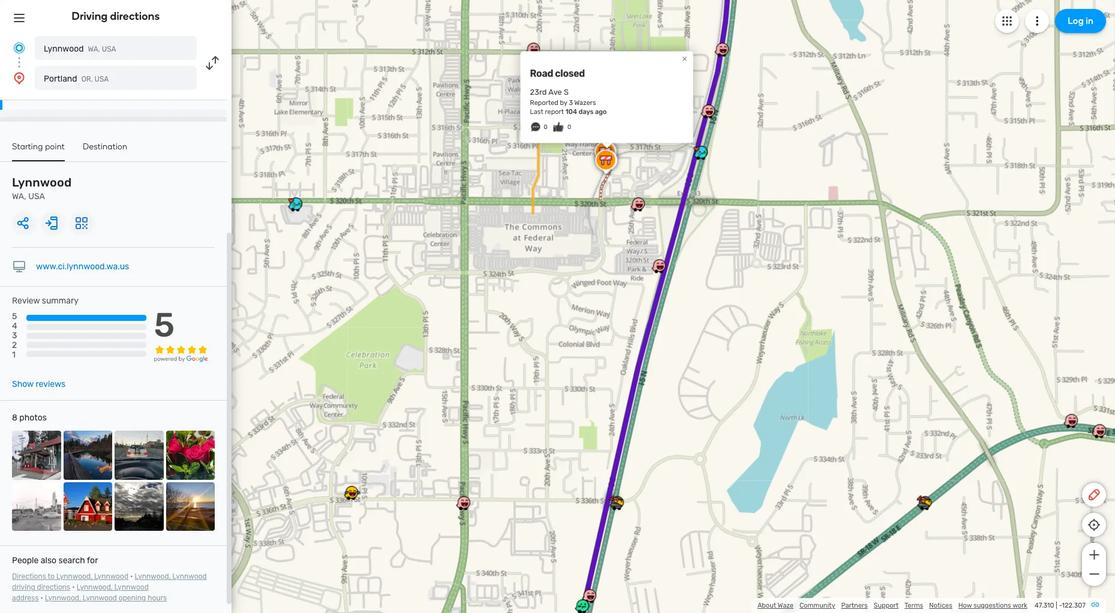Task type: vqa. For each thing, say whether or not it's contained in the screenshot.
az.gov link on the left of page
no



Task type: describe. For each thing, give the bounding box(es) containing it.
destination
[[83, 142, 127, 152]]

lynnwood, lynnwood driving directions link
[[12, 572, 207, 592]]

1
[[12, 350, 16, 360]]

ave
[[549, 88, 562, 97]]

122.307
[[1062, 602, 1086, 610]]

reported
[[530, 99, 559, 107]]

opening
[[119, 594, 146, 602]]

|
[[1056, 602, 1058, 610]]

image 8 of lynnwood, lynnwood image
[[166, 482, 215, 531]]

location image
[[12, 71, 26, 85]]

driving
[[12, 583, 35, 592]]

s
[[564, 88, 569, 97]]

2 × from the top
[[682, 144, 688, 155]]

47.310 | -122.307
[[1035, 602, 1086, 610]]

usa inside portland or, usa
[[95, 75, 109, 83]]

work
[[1013, 602, 1028, 610]]

driving
[[72, 10, 108, 23]]

closed
[[555, 68, 585, 79]]

starting point button
[[12, 142, 65, 161]]

directions inside lynnwood, lynnwood driving directions
[[37, 583, 70, 592]]

lynnwood, for lynnwood, lynnwood opening hours
[[45, 594, 81, 602]]

current location image
[[12, 41, 26, 55]]

8
[[12, 413, 17, 423]]

3 inside 23rd ave s reported by 3 wazers last report 104 days ago
[[569, 99, 573, 107]]

lynnwood, for lynnwood, lynnwood address
[[77, 583, 113, 592]]

190.1 miles
[[34, 91, 75, 100]]

lynnwood, down search
[[56, 572, 92, 581]]

driving directions
[[72, 10, 160, 23]]

zoom in image
[[1087, 548, 1102, 562]]

summary
[[42, 296, 79, 306]]

about
[[758, 602, 776, 610]]

0 horizontal spatial wa,
[[12, 191, 26, 202]]

address
[[12, 594, 39, 602]]

road closed
[[530, 68, 585, 79]]

search
[[59, 556, 85, 566]]

directions to lynnwood, lynnwood link
[[12, 572, 128, 581]]

ago
[[595, 108, 607, 116]]

for
[[87, 556, 98, 566]]

photos
[[19, 413, 47, 423]]

partners link
[[841, 602, 868, 610]]

190.1
[[34, 91, 51, 100]]

hours
[[148, 594, 167, 602]]

lynnwood, lynnwood driving directions
[[12, 572, 207, 592]]

8 photos
[[12, 413, 47, 423]]

2 × link from the top
[[679, 144, 690, 155]]

point
[[45, 142, 65, 152]]

1 0 from the left
[[544, 124, 548, 131]]

terms
[[905, 602, 923, 610]]

3 inside 5 4 3 2 1
[[12, 331, 17, 341]]

2
[[12, 340, 17, 351]]

directions
[[12, 572, 46, 581]]

how
[[959, 602, 972, 610]]

lynnwood, lynnwood opening hours
[[45, 594, 167, 602]]

notices
[[929, 602, 953, 610]]

also
[[41, 556, 56, 566]]

reviews
[[36, 379, 65, 389]]

about waze community partners support terms notices how suggestions work
[[758, 602, 1028, 610]]

people
[[12, 556, 39, 566]]

miles
[[53, 91, 75, 100]]

starting point
[[12, 142, 65, 152]]

47.310
[[1035, 602, 1054, 610]]

image 3 of lynnwood, lynnwood image
[[115, 431, 163, 480]]

lynnwood inside lynnwood, lynnwood address
[[114, 583, 149, 592]]

to
[[48, 572, 55, 581]]

review summary
[[12, 296, 79, 306]]

lynnwood inside lynnwood, lynnwood driving directions
[[173, 572, 207, 581]]

wazers
[[574, 99, 596, 107]]

lynnwood, lynnwood opening hours link
[[45, 594, 167, 602]]

23rd
[[530, 88, 547, 97]]

portland
[[44, 74, 77, 84]]

image 5 of lynnwood, lynnwood image
[[12, 482, 61, 531]]

4
[[12, 321, 17, 331]]

show reviews
[[12, 379, 65, 389]]

104
[[566, 108, 577, 116]]

lynnwood, lynnwood address link
[[12, 583, 149, 602]]

1 × from the top
[[682, 53, 688, 64]]



Task type: locate. For each thing, give the bounding box(es) containing it.
lynnwood, down directions to lynnwood, lynnwood link
[[45, 594, 81, 602]]

directions right driving
[[110, 10, 160, 23]]

23rd ave s reported by 3 wazers last report 104 days ago
[[530, 88, 607, 116]]

0
[[544, 124, 548, 131], [568, 124, 571, 131]]

0 horizontal spatial 5
[[12, 311, 17, 322]]

usa right or,
[[95, 75, 109, 83]]

0 down 104
[[568, 124, 571, 131]]

5 inside 5 4 3 2 1
[[12, 311, 17, 322]]

destination button
[[83, 142, 127, 160]]

1 vertical spatial usa
[[95, 75, 109, 83]]

0 vertical spatial directions
[[110, 10, 160, 23]]

0 vertical spatial lynnwood wa, usa
[[44, 44, 116, 54]]

support
[[874, 602, 899, 610]]

report
[[545, 108, 564, 116]]

partners
[[841, 602, 868, 610]]

1 × link from the top
[[679, 53, 690, 64]]

portland or, usa
[[44, 74, 109, 84]]

lynnwood wa, usa
[[44, 44, 116, 54], [12, 175, 72, 202]]

5 for 5
[[154, 305, 175, 345]]

2 0 from the left
[[568, 124, 571, 131]]

community
[[800, 602, 835, 610]]

suggestions
[[974, 602, 1011, 610]]

waze
[[778, 602, 794, 610]]

1 horizontal spatial 3
[[569, 99, 573, 107]]

directions
[[110, 10, 160, 23], [37, 583, 70, 592]]

3
[[569, 99, 573, 107], [12, 331, 17, 341]]

road
[[530, 68, 553, 79]]

people also search for
[[12, 556, 98, 566]]

1 vertical spatial lynnwood wa, usa
[[12, 175, 72, 202]]

community link
[[800, 602, 835, 610]]

lynnwood, inside lynnwood, lynnwood address
[[77, 583, 113, 592]]

1 vertical spatial ×
[[682, 144, 688, 155]]

pencil image
[[1087, 488, 1102, 502]]

1 vertical spatial directions
[[37, 583, 70, 592]]

lynnwood, up hours
[[135, 572, 171, 581]]

0 vertical spatial ×
[[682, 53, 688, 64]]

5
[[154, 305, 175, 345], [12, 311, 17, 322]]

wa, down starting point 'button'
[[12, 191, 26, 202]]

1 vertical spatial 3
[[12, 331, 17, 341]]

0 horizontal spatial directions
[[37, 583, 70, 592]]

lynnwood, for lynnwood, lynnwood driving directions
[[135, 572, 171, 581]]

5 4 3 2 1
[[12, 311, 17, 360]]

0 vertical spatial 3
[[569, 99, 573, 107]]

0 horizontal spatial 0
[[544, 124, 548, 131]]

image 2 of lynnwood, lynnwood image
[[63, 431, 112, 480]]

usa down driving directions at the left of the page
[[102, 45, 116, 53]]

0 horizontal spatial 3
[[12, 331, 17, 341]]

lynnwood,
[[56, 572, 92, 581], [135, 572, 171, 581], [77, 583, 113, 592], [45, 594, 81, 602]]

days
[[579, 108, 594, 116]]

how suggestions work link
[[959, 602, 1028, 610]]

-
[[1059, 602, 1062, 610]]

directions to lynnwood, lynnwood
[[12, 572, 128, 581]]

lynnwood wa, usa up portland or, usa
[[44, 44, 116, 54]]

image 6 of lynnwood, lynnwood image
[[63, 482, 112, 531]]

notices link
[[929, 602, 953, 610]]

image 1 of lynnwood, lynnwood image
[[12, 431, 61, 480]]

starting
[[12, 142, 43, 152]]

0 vertical spatial wa,
[[88, 45, 100, 53]]

1 horizontal spatial directions
[[110, 10, 160, 23]]

lynnwood wa, usa down starting point 'button'
[[12, 175, 72, 202]]

support link
[[874, 602, 899, 610]]

usa down starting point 'button'
[[28, 191, 45, 202]]

× link
[[679, 53, 690, 64], [679, 144, 690, 155]]

0 vertical spatial × link
[[679, 53, 690, 64]]

show
[[12, 379, 34, 389]]

lynnwood, up lynnwood, lynnwood opening hours link
[[77, 583, 113, 592]]

review
[[12, 296, 40, 306]]

3 right by
[[569, 99, 573, 107]]

wa, up or,
[[88, 45, 100, 53]]

5 for 5 4 3 2 1
[[12, 311, 17, 322]]

directions down to
[[37, 583, 70, 592]]

by
[[560, 99, 567, 107]]

3 up 1
[[12, 331, 17, 341]]

0 vertical spatial usa
[[102, 45, 116, 53]]

1 vertical spatial × link
[[679, 144, 690, 155]]

computer image
[[12, 260, 26, 274]]

lynnwood
[[44, 44, 84, 54], [12, 175, 72, 190], [94, 572, 128, 581], [173, 572, 207, 581], [114, 583, 149, 592], [83, 594, 117, 602]]

1 horizontal spatial wa,
[[88, 45, 100, 53]]

zoom out image
[[1087, 567, 1102, 581]]

wa,
[[88, 45, 100, 53], [12, 191, 26, 202]]

last
[[530, 108, 543, 116]]

0 down report
[[544, 124, 548, 131]]

1 vertical spatial wa,
[[12, 191, 26, 202]]

1 horizontal spatial 0
[[568, 124, 571, 131]]

link image
[[1091, 600, 1100, 610]]

usa
[[102, 45, 116, 53], [95, 75, 109, 83], [28, 191, 45, 202]]

1 horizontal spatial 5
[[154, 305, 175, 345]]

lynnwood, lynnwood address
[[12, 583, 149, 602]]

terms link
[[905, 602, 923, 610]]

2 vertical spatial usa
[[28, 191, 45, 202]]

www.ci.lynnwood.wa.us
[[36, 262, 129, 272]]

×
[[682, 53, 688, 64], [682, 144, 688, 155]]

image 4 of lynnwood, lynnwood image
[[166, 431, 215, 480]]

image 7 of lynnwood, lynnwood image
[[115, 482, 163, 531]]

lynnwood, inside lynnwood, lynnwood driving directions
[[135, 572, 171, 581]]

or,
[[81, 75, 93, 83]]

www.ci.lynnwood.wa.us link
[[36, 262, 129, 272]]

about waze link
[[758, 602, 794, 610]]



